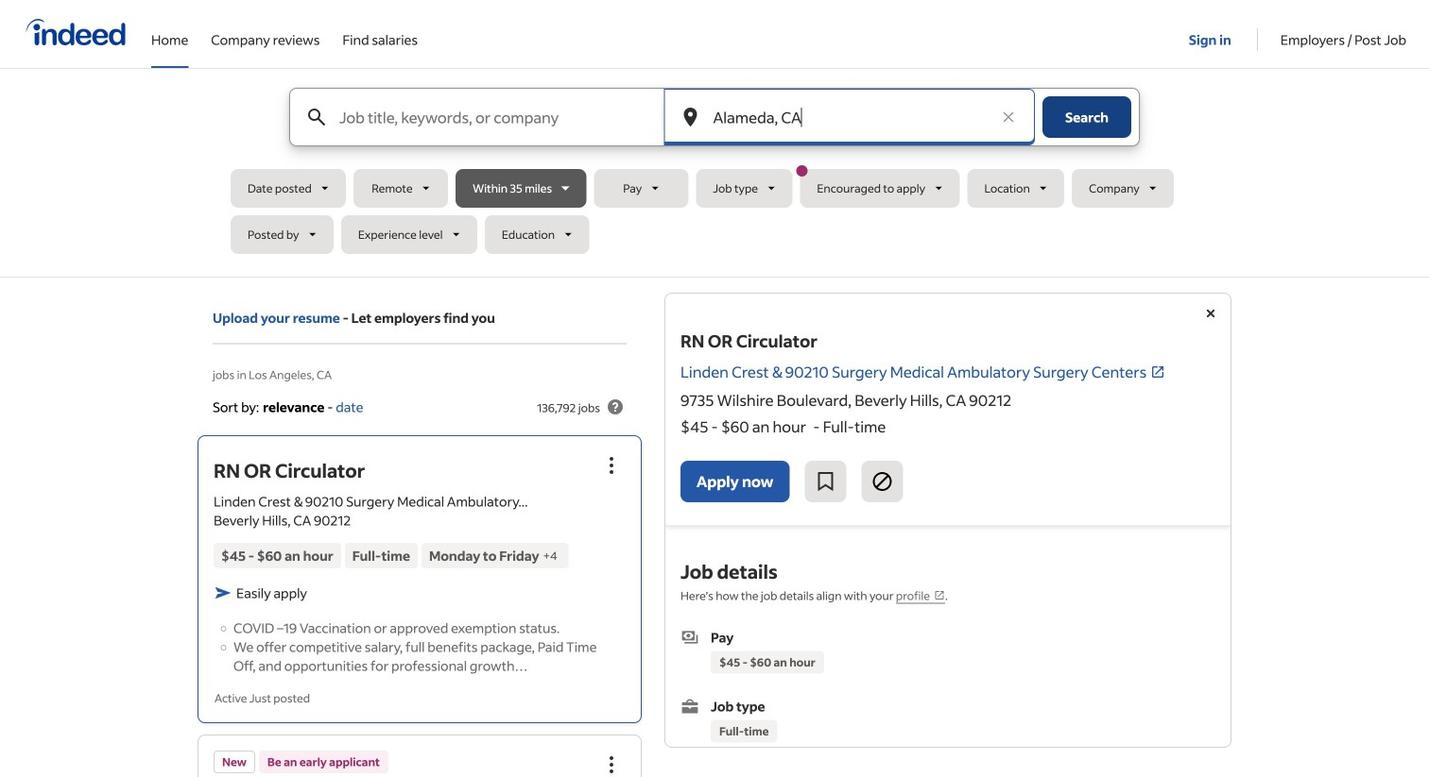 Task type: describe. For each thing, give the bounding box(es) containing it.
job preferences (opens in a new window) image
[[934, 590, 945, 602]]

Edit location text field
[[709, 89, 990, 146]]

clear location input image
[[999, 108, 1018, 127]]

not interested image
[[871, 471, 894, 493]]



Task type: vqa. For each thing, say whether or not it's contained in the screenshot.
pagination navigation on the left of page
no



Task type: locate. For each thing, give the bounding box(es) containing it.
save this job image
[[814, 471, 837, 493]]

job actions for arena project manager is collapsed image
[[600, 754, 623, 777]]

linden crest & 90210 surgery medical ambulatory surgery centers (opens in a new tab) image
[[1150, 365, 1166, 380]]

help icon image
[[604, 396, 627, 419]]

None search field
[[231, 88, 1198, 262]]

close job details image
[[1199, 302, 1222, 325]]

search: Job title, keywords, or company text field
[[336, 89, 661, 146]]

job actions for rn or circulator is collapsed image
[[600, 454, 623, 477]]



